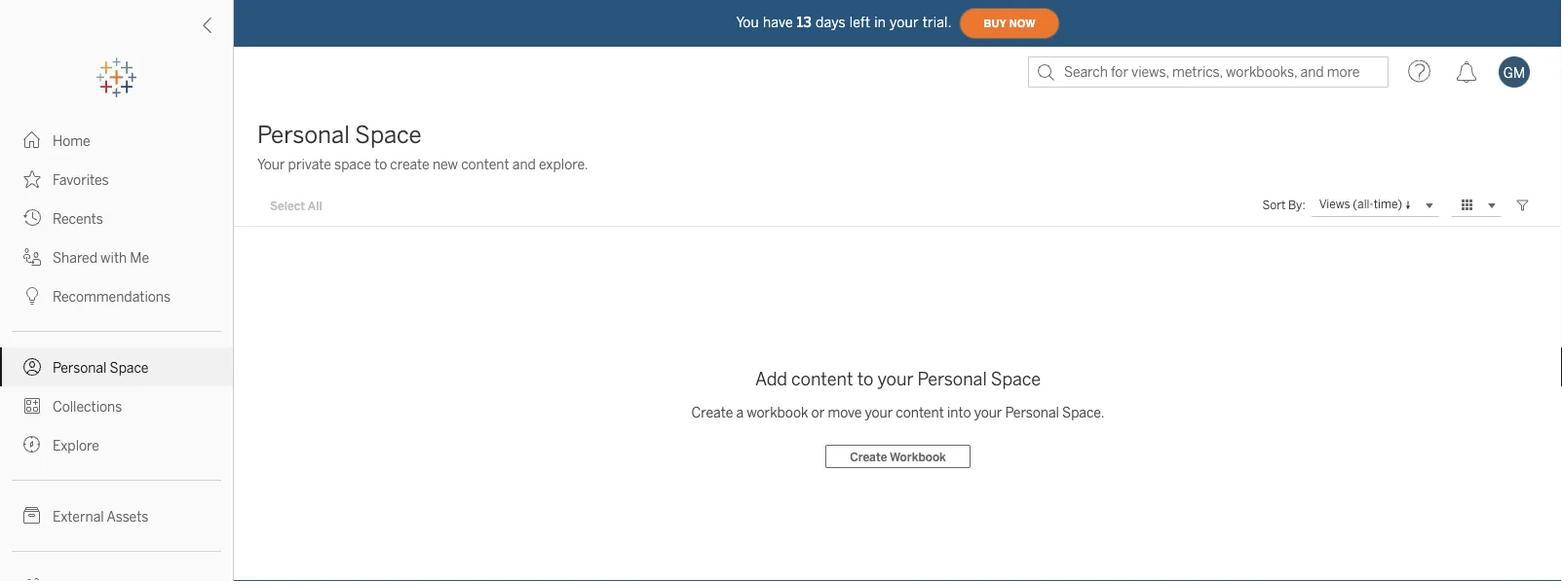 Task type: locate. For each thing, give the bounding box(es) containing it.
2 vertical spatial content
[[896, 405, 944, 421]]

create left workbook in the bottom of the page
[[850, 450, 887, 464]]

shared with me
[[53, 250, 149, 266]]

Search for views, metrics, workbooks, and more text field
[[1028, 57, 1389, 88]]

or
[[811, 405, 825, 421]]

private
[[288, 156, 331, 173]]

by text only_f5he34f image inside collections link
[[23, 398, 41, 415]]

5 by text only_f5he34f image from the top
[[23, 398, 41, 415]]

0 vertical spatial create
[[692, 405, 733, 421]]

1 by text only_f5he34f image from the top
[[23, 132, 41, 149]]

favorites
[[53, 172, 109, 188]]

collections
[[53, 399, 122, 415]]

by text only_f5he34f image inside favorites link
[[23, 171, 41, 188]]

trial.
[[923, 14, 952, 30]]

by text only_f5he34f image inside external assets link
[[23, 508, 41, 525]]

1 vertical spatial to
[[857, 369, 874, 390]]

by text only_f5he34f image
[[23, 171, 41, 188], [23, 249, 41, 266], [23, 288, 41, 305], [23, 359, 41, 376], [23, 398, 41, 415]]

to inside personal space your private space to create new content and explore.
[[374, 156, 387, 173]]

personal up private
[[257, 121, 350, 149]]

by text only_f5he34f image left recommendations
[[23, 288, 41, 305]]

add content to your personal space
[[755, 369, 1041, 390]]

personal inside main navigation. press the up and down arrow keys to access links. element
[[53, 360, 107, 376]]

external
[[53, 509, 104, 525]]

by text only_f5he34f image inside personal space link
[[23, 359, 41, 376]]

to
[[374, 156, 387, 173], [857, 369, 874, 390]]

into
[[947, 405, 971, 421]]

by text only_f5he34f image inside recents link
[[23, 210, 41, 227]]

grid view image
[[1459, 197, 1477, 214]]

1 horizontal spatial content
[[792, 369, 853, 390]]

recents
[[53, 211, 103, 227]]

by text only_f5he34f image inside shared with me link
[[23, 249, 41, 266]]

by text only_f5he34f image left the external on the bottom left of page
[[23, 508, 41, 525]]

space for personal space your private space to create new content and explore.
[[355, 121, 422, 149]]

by text only_f5he34f image left shared
[[23, 249, 41, 266]]

4 by text only_f5he34f image from the top
[[23, 508, 41, 525]]

external assets link
[[0, 497, 233, 536]]

personal up collections
[[53, 360, 107, 376]]

your right into
[[974, 405, 1002, 421]]

create a workbook or move your content into your personal space.
[[692, 405, 1105, 421]]

to up move
[[857, 369, 874, 390]]

explore
[[53, 438, 99, 454]]

create inside button
[[850, 450, 887, 464]]

content left into
[[896, 405, 944, 421]]

create
[[692, 405, 733, 421], [850, 450, 887, 464]]

your right move
[[865, 405, 893, 421]]

create left a
[[692, 405, 733, 421]]

views (all-time)
[[1319, 198, 1403, 212]]

personal space link
[[0, 348, 233, 387]]

3 by text only_f5he34f image from the top
[[23, 288, 41, 305]]

to right space
[[374, 156, 387, 173]]

1 horizontal spatial create
[[850, 450, 887, 464]]

your
[[257, 156, 285, 173]]

1 vertical spatial create
[[850, 450, 887, 464]]

1 by text only_f5he34f image from the top
[[23, 171, 41, 188]]

2 by text only_f5he34f image from the top
[[23, 210, 41, 227]]

by text only_f5he34f image for external assets
[[23, 508, 41, 525]]

buy now button
[[960, 8, 1060, 39]]

2 horizontal spatial space
[[991, 369, 1041, 390]]

space for personal space
[[110, 360, 149, 376]]

main navigation. press the up and down arrow keys to access links. element
[[0, 121, 233, 582]]

by text only_f5he34f image inside recommendations link
[[23, 288, 41, 305]]

(all-
[[1353, 198, 1374, 212]]

buy now
[[984, 17, 1036, 29]]

by text only_f5he34f image inside the home link
[[23, 132, 41, 149]]

select all
[[270, 199, 322, 213]]

0 vertical spatial content
[[461, 156, 509, 173]]

your right in
[[890, 14, 919, 30]]

1 vertical spatial content
[[792, 369, 853, 390]]

select all button
[[257, 194, 335, 217]]

content left and
[[461, 156, 509, 173]]

by text only_f5he34f image for recommendations
[[23, 288, 41, 305]]

create for create a workbook or move your content into your personal space.
[[692, 405, 733, 421]]

by text only_f5he34f image for explore
[[23, 437, 41, 454]]

your
[[890, 14, 919, 30], [878, 369, 914, 390], [865, 405, 893, 421], [974, 405, 1002, 421]]

space
[[355, 121, 422, 149], [110, 360, 149, 376], [991, 369, 1041, 390]]

by text only_f5he34f image left recents
[[23, 210, 41, 227]]

your up create a workbook or move your content into your personal space.
[[878, 369, 914, 390]]

by text only_f5he34f image left home
[[23, 132, 41, 149]]

have
[[763, 14, 793, 30]]

workbook
[[890, 450, 946, 464]]

by text only_f5he34f image
[[23, 132, 41, 149], [23, 210, 41, 227], [23, 437, 41, 454], [23, 508, 41, 525]]

0 horizontal spatial space
[[110, 360, 149, 376]]

by text only_f5he34f image for favorites
[[23, 171, 41, 188]]

by text only_f5he34f image inside explore link
[[23, 437, 41, 454]]

explore link
[[0, 426, 233, 465]]

by text only_f5he34f image for collections
[[23, 398, 41, 415]]

create
[[390, 156, 430, 173]]

sort
[[1263, 198, 1286, 212]]

by text only_f5he34f image left favorites
[[23, 171, 41, 188]]

0 horizontal spatial content
[[461, 156, 509, 173]]

space inside main navigation. press the up and down arrow keys to access links. element
[[110, 360, 149, 376]]

0 horizontal spatial to
[[374, 156, 387, 173]]

time)
[[1374, 198, 1403, 212]]

by text only_f5he34f image left 'personal space' on the bottom of the page
[[23, 359, 41, 376]]

content up the or
[[792, 369, 853, 390]]

1 horizontal spatial space
[[355, 121, 422, 149]]

0 horizontal spatial create
[[692, 405, 733, 421]]

by text only_f5he34f image for recents
[[23, 210, 41, 227]]

a
[[736, 405, 744, 421]]

sort by:
[[1263, 198, 1306, 212]]

0 vertical spatial to
[[374, 156, 387, 173]]

by text only_f5he34f image left explore
[[23, 437, 41, 454]]

shared
[[53, 250, 97, 266]]

personal
[[257, 121, 350, 149], [53, 360, 107, 376], [918, 369, 987, 390], [1005, 405, 1059, 421]]

by text only_f5he34f image left collections
[[23, 398, 41, 415]]

and
[[512, 156, 536, 173]]

space inside personal space your private space to create new content and explore.
[[355, 121, 422, 149]]

content
[[461, 156, 509, 173], [792, 369, 853, 390], [896, 405, 944, 421]]

2 by text only_f5he34f image from the top
[[23, 249, 41, 266]]

4 by text only_f5he34f image from the top
[[23, 359, 41, 376]]

3 by text only_f5he34f image from the top
[[23, 437, 41, 454]]



Task type: describe. For each thing, give the bounding box(es) containing it.
2 horizontal spatial content
[[896, 405, 944, 421]]

by text only_f5he34f image for shared with me
[[23, 249, 41, 266]]

views
[[1319, 198, 1350, 212]]

add
[[755, 369, 788, 390]]

recommendations link
[[0, 277, 233, 316]]

me
[[130, 250, 149, 266]]

now
[[1009, 17, 1036, 29]]

you have 13 days left in your trial.
[[736, 14, 952, 30]]

external assets
[[53, 509, 148, 525]]

13
[[797, 14, 812, 30]]

users image
[[23, 579, 41, 582]]

by:
[[1288, 198, 1306, 212]]

create workbook
[[850, 450, 946, 464]]

shared with me link
[[0, 238, 233, 277]]

personal space your private space to create new content and explore.
[[257, 121, 588, 173]]

personal space
[[53, 360, 149, 376]]

all
[[308, 199, 322, 213]]

by text only_f5he34f image for personal space
[[23, 359, 41, 376]]

with
[[100, 250, 127, 266]]

space
[[334, 156, 371, 173]]

left
[[850, 14, 871, 30]]

collections link
[[0, 387, 233, 426]]

views (all-time) button
[[1312, 194, 1440, 217]]

content inside personal space your private space to create new content and explore.
[[461, 156, 509, 173]]

explore.
[[539, 156, 588, 173]]

personal left the space.
[[1005, 405, 1059, 421]]

recents link
[[0, 199, 233, 238]]

select
[[270, 199, 305, 213]]

create for create workbook
[[850, 450, 887, 464]]

days
[[816, 14, 846, 30]]

buy
[[984, 17, 1007, 29]]

move
[[828, 405, 862, 421]]

recommendations
[[53, 289, 171, 305]]

personal up into
[[918, 369, 987, 390]]

space.
[[1062, 405, 1105, 421]]

by text only_f5he34f image for home
[[23, 132, 41, 149]]

favorites link
[[0, 160, 233, 199]]

you
[[736, 14, 759, 30]]

in
[[874, 14, 886, 30]]

navigation panel element
[[0, 58, 233, 582]]

assets
[[107, 509, 148, 525]]

personal inside personal space your private space to create new content and explore.
[[257, 121, 350, 149]]

create workbook button
[[826, 445, 971, 469]]

1 horizontal spatial to
[[857, 369, 874, 390]]

new
[[433, 156, 458, 173]]

home
[[53, 133, 90, 149]]

workbook
[[747, 405, 808, 421]]

home link
[[0, 121, 233, 160]]



Task type: vqa. For each thing, say whether or not it's contained in the screenshot.
Personal Space Your Private Space To Create New Content And Explore.
yes



